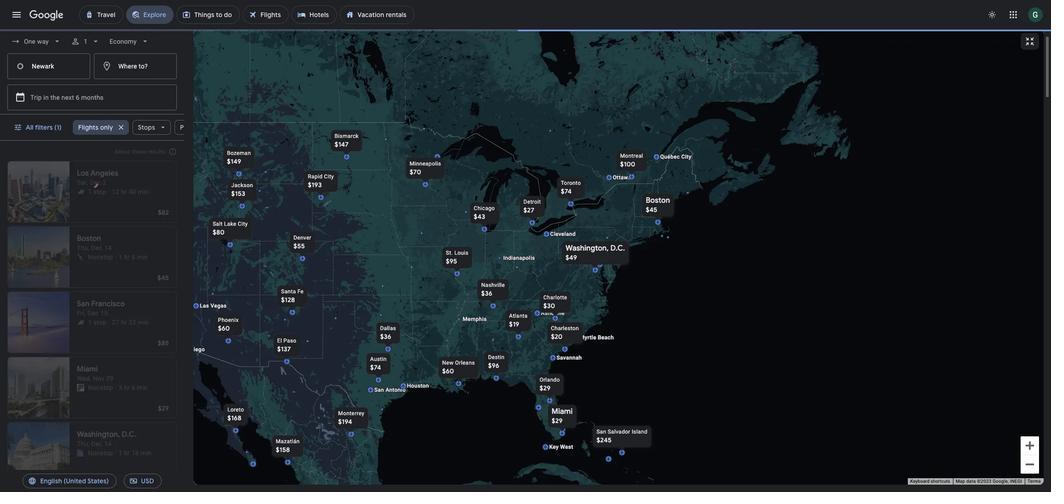 Task type: vqa. For each thing, say whether or not it's contained in the screenshot.


Task type: describe. For each thing, give the bounding box(es) containing it.
wed, for miami
[[77, 245, 91, 252]]

valley-
[[757, 27, 774, 33]]

months
[[81, 94, 104, 101]]

$491
[[544, 69, 558, 77]]

beach
[[598, 335, 614, 341]]

min for washington, d.c.
[[141, 319, 152, 327]]

santa fe $128
[[281, 289, 304, 304]]

min for boston
[[137, 188, 148, 196]]

14 inside washington, d.c. thu, dec 14
[[104, 310, 112, 317]]

thu, inside boston thu, dec 14
[[77, 179, 90, 187]]

terms
[[1028, 480, 1041, 485]]

14 inside boston thu, dec 14
[[104, 179, 112, 187]]

0 horizontal spatial $45
[[157, 209, 169, 217]]

308 US dollars text field
[[739, 34, 754, 42]]

hr for atlanta
[[124, 450, 130, 457]]

29 US dollars text field
[[552, 417, 563, 426]]

491 US dollars text field
[[544, 69, 558, 77]]

184 US dollars text field
[[271, 54, 285, 62]]

nonstop for boston
[[88, 188, 113, 196]]

price button
[[175, 117, 211, 139]]

city for rapid city $193
[[324, 174, 334, 180]]

key
[[549, 444, 559, 451]]

$29 for orlando
[[540, 385, 551, 393]]

Where to? text field
[[94, 53, 177, 79]]

$164
[[838, 129, 852, 137]]

trip in the next 6 months button
[[7, 85, 177, 111]]

min for atlanta
[[141, 450, 152, 457]]

mazatlán $158
[[276, 439, 300, 455]]

all
[[26, 123, 34, 132]]

santa
[[281, 289, 296, 295]]

boston thu, dec 14
[[77, 169, 112, 187]]

states
[[400, 291, 423, 298]]

stops button
[[132, 117, 171, 139]]

halifax $162
[[727, 165, 745, 181]]

charleston
[[551, 326, 579, 332]]

20 US dollars text field
[[551, 333, 563, 341]]

 image for washington,
[[115, 318, 117, 327]]

milwaukee
[[485, 210, 513, 216]]

27 US dollars text field
[[523, 206, 534, 215]]

stop
[[93, 385, 106, 392]]

$102
[[483, 470, 497, 478]]

sarasota
[[541, 412, 565, 419]]

45 US dollars text field
[[646, 206, 657, 214]]

united
[[376, 291, 398, 298]]

houston
[[407, 383, 429, 390]]

mexico
[[315, 455, 340, 462]]

29
[[106, 245, 114, 252]]

$308
[[739, 34, 754, 42]]

9 hr 17 min
[[112, 385, 145, 392]]

detroit $27
[[523, 199, 541, 215]]

0 horizontal spatial 49 us dollars text field
[[158, 339, 169, 348]]

203 US dollars text field
[[696, 87, 711, 95]]

moosonee
[[544, 62, 571, 68]]

keyboard shortcuts
[[911, 480, 951, 485]]

springs
[[333, 268, 353, 275]]

(1)
[[54, 123, 62, 132]]

orleans
[[455, 360, 475, 367]]

1 hr 8 min
[[119, 188, 148, 196]]

ottawa
[[613, 175, 631, 181]]

montreal $100
[[620, 153, 643, 169]]

2 hr 40 min
[[119, 450, 152, 457]]

winnipeg $201
[[373, 84, 397, 100]]

36 US dollars text field
[[380, 333, 391, 341]]

monterrey
[[338, 411, 364, 417]]

1 vertical spatial 19 us dollars text field
[[159, 470, 169, 479]]

pittsburgh
[[568, 246, 595, 252]]

$19 inside atlanta $19
[[506, 321, 516, 329]]

$36 for dallas $36
[[380, 333, 391, 341]]

destin
[[500, 375, 517, 382]]

atlanta for atlanta $19
[[506, 311, 531, 320]]

data
[[967, 480, 976, 485]]

results
[[148, 149, 165, 155]]

wed, for chicago
[[77, 375, 91, 383]]

bay
[[792, 27, 801, 33]]

jan for chicago
[[93, 375, 104, 383]]

hr right 9
[[117, 385, 123, 392]]

nonstop for miami
[[88, 254, 113, 261]]

all filters (1) button
[[8, 117, 69, 139]]

in
[[43, 94, 49, 101]]

detroit
[[523, 199, 541, 205]]

louis
[[454, 250, 468, 257]]

jacksonville
[[551, 376, 583, 383]]

$36 for nashville $36
[[481, 290, 492, 298]]

québec city
[[660, 154, 692, 160]]

70 US dollars text field
[[410, 168, 421, 176]]

695 US dollars text field
[[566, 28, 581, 36]]

 image for atlanta
[[115, 449, 117, 458]]

english (united states) button
[[23, 471, 116, 493]]

st. for $95
[[446, 250, 453, 257]]

mazatlán
[[276, 439, 300, 445]]

atlanta for atlanta wed, jan 17
[[77, 431, 102, 440]]

thu, inside washington, d.c. thu, dec 14
[[77, 310, 90, 317]]

$43 inside chicago $43
[[470, 213, 481, 221]]

nonstop for atlanta
[[88, 450, 113, 457]]

1 vertical spatial $43
[[158, 405, 169, 413]]

nov
[[93, 245, 105, 252]]

0 horizontal spatial $19
[[159, 470, 169, 479]]

0 horizontal spatial $49
[[158, 339, 169, 348]]

miami $29
[[552, 408, 573, 426]]

9
[[112, 385, 116, 392]]

1 horizontal spatial 29 us dollars text field
[[540, 385, 551, 393]]

st. for $164
[[838, 122, 844, 128]]

dallas
[[380, 326, 396, 332]]

san
[[374, 387, 384, 394]]

jan for atlanta
[[93, 441, 104, 448]]

miami for miami $29
[[552, 408, 573, 417]]

74 US dollars text field
[[561, 187, 572, 196]]

minneapolis
[[410, 161, 441, 167]]

inegi
[[1010, 480, 1022, 485]]

$95
[[446, 257, 457, 266]]

washington, for washington, d.c. thu, dec 14
[[77, 300, 120, 309]]

hr for washington,
[[124, 319, 130, 327]]

orlando
[[540, 377, 560, 384]]

$128
[[281, 296, 295, 304]]

san antonio
[[374, 387, 406, 394]]

$194
[[338, 418, 352, 426]]

$158
[[276, 446, 290, 455]]

charlotte
[[543, 295, 567, 301]]

193 US dollars text field
[[308, 181, 322, 189]]

united states
[[376, 291, 423, 298]]

$49 inside washington, d.c. $49
[[566, 254, 577, 262]]

min for miami
[[137, 254, 148, 261]]

american image
[[77, 188, 84, 196]]

the
[[50, 94, 60, 101]]

hr for boston
[[124, 188, 130, 196]]

162 US dollars text field
[[727, 173, 741, 181]]

next
[[61, 94, 74, 101]]

about
[[115, 149, 130, 155]]

miami wed, nov 29
[[77, 234, 114, 252]]

saskatoon $184
[[271, 47, 299, 62]]

moosonee $491
[[544, 62, 571, 77]]

map region
[[106, 6, 1049, 493]]

6 inside button
[[76, 94, 80, 101]]

29 US dollars text field
[[484, 242, 495, 250]]

$45 inside boston $45
[[646, 206, 657, 214]]

myrtle beach
[[580, 335, 614, 341]]

wed, for atlanta
[[77, 441, 91, 448]]

atlanta wed, jan 17
[[77, 431, 113, 448]]



Task type: locate. For each thing, give the bounding box(es) containing it.
usd
[[141, 478, 154, 486]]

194 US dollars text field
[[338, 418, 352, 426]]

nonstop down washington, d.c. thu, dec 14 at the bottom left
[[88, 319, 113, 327]]

$29 for miami
[[552, 417, 563, 426]]

1 inside popup button
[[84, 38, 87, 45]]

6 right next
[[76, 94, 80, 101]]

chicago inside the chicago wed, jan 17
[[77, 365, 106, 374]]

$184
[[271, 54, 285, 62]]

1 dec from the top
[[91, 179, 102, 187]]

d.c. right pittsburgh
[[610, 244, 625, 253]]

united image
[[77, 319, 84, 327]]

0 vertical spatial 19 us dollars text field
[[506, 321, 516, 329]]

1 vertical spatial $49
[[158, 339, 169, 348]]

0 horizontal spatial 6
[[76, 94, 80, 101]]

monterrey $194
[[338, 411, 364, 426]]

19 us dollars text field down appalachian
[[506, 321, 516, 329]]

1 vertical spatial d.c.
[[122, 300, 136, 309]]

2 jan from the top
[[93, 441, 104, 448]]

1 horizontal spatial $36
[[481, 290, 492, 298]]

1 vertical spatial $74
[[370, 364, 381, 372]]

0 horizontal spatial city
[[324, 174, 334, 180]]

wed, up frontier icon
[[77, 245, 91, 252]]

st. up $95
[[446, 250, 453, 257]]

0 vertical spatial  image
[[115, 187, 117, 197]]

mountains
[[245, 191, 282, 199], [557, 293, 595, 300]]

2 wed, from the top
[[77, 375, 91, 383]]

1 horizontal spatial 19 us dollars text field
[[506, 321, 516, 329]]

None text field
[[7, 53, 90, 79]]

$43
[[470, 213, 481, 221], [158, 405, 169, 413]]

1 horizontal spatial $74
[[561, 187, 572, 196]]

0 vertical spatial chicago
[[470, 203, 499, 212]]

0 vertical spatial 17
[[106, 375, 113, 383]]

0 vertical spatial thu,
[[77, 179, 90, 187]]

6 right 3
[[132, 254, 135, 261]]

1 horizontal spatial chicago
[[470, 203, 499, 212]]

boston up $45 text field
[[646, 196, 670, 205]]

43 US dollars text field
[[470, 213, 481, 221]]

keyboard shortcuts button
[[911, 479, 951, 485]]

st. up $164
[[838, 122, 844, 128]]

nonstop down boston thu, dec 14
[[88, 188, 113, 196]]

1 horizontal spatial $19
[[506, 321, 516, 329]]

1 14 from the top
[[104, 179, 112, 187]]

thu, up the american icon
[[77, 179, 90, 187]]

49 US dollars text field
[[566, 254, 577, 262], [158, 339, 169, 348]]

appalachian
[[511, 293, 555, 300]]

0 horizontal spatial st.
[[446, 250, 453, 257]]

1 vertical spatial washington,
[[77, 300, 120, 309]]

chicago up 43 us dollars text field
[[470, 203, 499, 212]]

0 horizontal spatial d.c.
[[122, 300, 136, 309]]

$74 inside toronto $74
[[561, 187, 572, 196]]

0 horizontal spatial $43
[[158, 405, 169, 413]]

19 us dollars text field inside the map 'region'
[[506, 321, 516, 329]]

memphis
[[463, 316, 487, 323]]

$74 for toronto $74
[[561, 187, 572, 196]]

city right rapid
[[324, 174, 334, 180]]

1 for 1 stop
[[88, 385, 92, 392]]

only
[[100, 123, 113, 132]]

hr for miami
[[124, 254, 130, 261]]

0 vertical spatial 49 us dollars text field
[[566, 254, 577, 262]]

55 US dollars text field
[[293, 242, 305, 251]]

$695
[[566, 28, 581, 36]]

1 horizontal spatial $43
[[470, 213, 481, 221]]

$36 down dallas on the bottom left of the page
[[380, 333, 391, 341]]

0 vertical spatial $36
[[481, 290, 492, 298]]

hr left 8 at the left top
[[124, 188, 130, 196]]

atlanta inside atlanta wed, jan 17
[[77, 431, 102, 440]]

0 vertical spatial wed,
[[77, 245, 91, 252]]

$102 button
[[477, 458, 508, 488]]

1 for 1 hr 8 min
[[119, 188, 122, 196]]

city for québec city
[[681, 154, 692, 160]]

washington, up united image
[[77, 300, 120, 309]]

city
[[681, 154, 692, 160], [324, 174, 334, 180]]

1 wed, from the top
[[77, 245, 91, 252]]

0 horizontal spatial chicago
[[77, 365, 106, 374]]

36 US dollars text field
[[481, 290, 492, 298]]

nonstop
[[88, 188, 113, 196], [88, 254, 113, 261], [88, 319, 113, 327], [88, 450, 113, 457]]

1 vertical spatial  image
[[115, 318, 117, 327]]

1 vertical spatial boston
[[646, 196, 670, 205]]

$29 inside 'indianapolis $29'
[[484, 242, 495, 250]]

0 horizontal spatial 29 us dollars text field
[[158, 274, 169, 282]]

myrtle
[[580, 335, 596, 341]]

0 horizontal spatial atlanta
[[77, 431, 102, 440]]

these
[[132, 149, 146, 155]]

miami up 29 us dollars text field
[[552, 408, 573, 417]]

19 US dollars text field
[[506, 321, 516, 329], [159, 470, 169, 479]]

nonstop down atlanta wed, jan 17
[[88, 450, 113, 457]]

None field
[[7, 33, 65, 50], [106, 33, 153, 50], [7, 33, 65, 50], [106, 33, 153, 50]]

0 vertical spatial atlanta
[[506, 311, 531, 320]]

chicago up the 1 stop
[[77, 365, 106, 374]]

$100
[[620, 160, 635, 169]]

austin $74
[[370, 356, 387, 372]]

rapid
[[308, 174, 322, 180]]

$19 down appalachian
[[506, 321, 516, 329]]

0 horizontal spatial boston
[[77, 169, 101, 178]]

0 horizontal spatial $36
[[380, 333, 391, 341]]

states)
[[87, 478, 109, 486]]

$29 inside orlando $29
[[540, 385, 551, 393]]

0 vertical spatial $74
[[561, 187, 572, 196]]

1 horizontal spatial $45
[[646, 206, 657, 214]]

17 inside atlanta wed, jan 17
[[106, 441, 113, 448]]

chicago $43
[[470, 203, 499, 221]]

95 US dollars text field
[[446, 257, 457, 266]]

1 horizontal spatial d.c.
[[610, 244, 625, 253]]

$74 down austin
[[370, 364, 381, 372]]

2 vertical spatial wed,
[[77, 441, 91, 448]]

antonio
[[386, 387, 406, 394]]

0 vertical spatial washington,
[[566, 244, 609, 253]]

2 14 from the top
[[104, 310, 112, 317]]

miami inside the map 'region'
[[552, 408, 573, 417]]

min right 3
[[137, 254, 148, 261]]

atlanta up frontier image
[[77, 431, 102, 440]]

1 vertical spatial wed,
[[77, 375, 91, 383]]

 image down washington, d.c. thu, dec 14 at the bottom left
[[115, 318, 117, 327]]

d.c. inside washington, d.c. thu, dec 14
[[122, 300, 136, 309]]

17 for chicago
[[106, 375, 113, 383]]

wed, inside atlanta wed, jan 17
[[77, 441, 91, 448]]

100 US dollars text field
[[620, 160, 635, 169]]

1 vertical spatial atlanta
[[77, 431, 102, 440]]

wed, up frontier and spirit image
[[77, 375, 91, 383]]

0 vertical spatial st.
[[838, 122, 844, 128]]

 image left '1 hr 8 min'
[[115, 187, 117, 197]]

hr right 3
[[124, 254, 130, 261]]

1 vertical spatial st.
[[446, 250, 453, 257]]

nashville
[[481, 282, 505, 289]]

1 vertical spatial 17
[[125, 385, 132, 392]]

d.c. inside washington, d.c. $49
[[610, 244, 625, 253]]

boston up the american icon
[[77, 169, 101, 178]]

miami inside "miami wed, nov 29"
[[77, 234, 98, 244]]

$36 inside "nashville $36"
[[481, 290, 492, 298]]

frontier and spirit image
[[77, 385, 84, 392]]

cincinnati
[[521, 264, 547, 271]]

60 US dollars text field
[[442, 368, 454, 376]]

0 vertical spatial dec
[[91, 179, 102, 187]]

2 thu, from the top
[[77, 310, 90, 317]]

savannah
[[557, 355, 582, 362]]

washington, inside washington, d.c. $49
[[566, 244, 609, 253]]

30 US dollars text field
[[543, 302, 555, 310]]

min
[[137, 188, 148, 196], [137, 254, 148, 261], [141, 319, 152, 327], [134, 385, 145, 392], [141, 450, 152, 457]]

1  image from the top
[[115, 187, 117, 197]]

chicago for chicago $43
[[470, 203, 499, 212]]

2  image from the top
[[115, 318, 117, 327]]

1 thu, from the top
[[77, 179, 90, 187]]

1 horizontal spatial washington,
[[566, 244, 609, 253]]

boston for boston $45
[[646, 196, 670, 205]]

8
[[132, 188, 135, 196]]

2 dec from the top
[[91, 310, 102, 317]]

st. john's $164
[[838, 122, 862, 137]]

0 horizontal spatial mountains
[[245, 191, 282, 199]]

0 vertical spatial $43
[[470, 213, 481, 221]]

1 horizontal spatial 6
[[132, 254, 135, 261]]

(united
[[64, 478, 86, 486]]

atlanta inside the map 'region'
[[506, 311, 531, 320]]

1 vertical spatial 6
[[132, 254, 135, 261]]

$36 down nashville
[[481, 290, 492, 298]]

washington, for washington, d.c. $49
[[566, 244, 609, 253]]

3  image from the top
[[115, 449, 117, 458]]

atlanta $19
[[506, 311, 531, 329]]

1 stop
[[88, 385, 106, 392]]

dec inside boston thu, dec 14
[[91, 179, 102, 187]]

rocky
[[222, 191, 243, 199]]

frontier image
[[77, 450, 84, 457]]

hr right 2
[[124, 450, 130, 457]]

d.c. for washington, d.c. thu, dec 14
[[122, 300, 136, 309]]

$29 inside miami $29
[[552, 417, 563, 426]]

min right 8 at the left top
[[137, 188, 148, 196]]

0 vertical spatial mountains
[[245, 191, 282, 199]]

1 horizontal spatial city
[[681, 154, 692, 160]]

 image
[[115, 253, 117, 262]]

change appearance image
[[981, 4, 1004, 26]]

dec inside washington, d.c. thu, dec 14
[[91, 310, 102, 317]]

0 horizontal spatial $74
[[370, 364, 381, 372]]

atlanta down appalachian
[[506, 311, 531, 320]]

st. inside st. louis $95
[[446, 250, 453, 257]]

0 horizontal spatial 19 us dollars text field
[[159, 470, 169, 479]]

17 for atlanta
[[106, 441, 113, 448]]

boston inside the map 'region'
[[646, 196, 670, 205]]

1 vertical spatial chicago
[[77, 365, 106, 374]]

1 vertical spatial dec
[[91, 310, 102, 317]]

indianapolis
[[484, 234, 515, 241]]

thu, up united image
[[77, 310, 90, 317]]

0 vertical spatial city
[[681, 154, 692, 160]]

charlotte $30
[[543, 295, 567, 310]]

stops
[[138, 123, 155, 132]]

d.c. up 1 hr 18 min
[[122, 300, 136, 309]]

2 nonstop from the top
[[88, 254, 113, 261]]

rapid city $193
[[308, 174, 334, 189]]

min right 9
[[134, 385, 145, 392]]

min right 18
[[141, 319, 152, 327]]

6
[[76, 94, 80, 101], [132, 254, 135, 261]]

1 nonstop from the top
[[88, 188, 113, 196]]

$74 down toronto
[[561, 187, 572, 196]]

toronto
[[561, 180, 581, 187]]

0 vertical spatial jan
[[93, 375, 104, 383]]

keyboard
[[911, 480, 930, 485]]

happy valley-goose bay $308
[[739, 27, 801, 42]]

d.c. for washington, d.c. $49
[[610, 244, 625, 253]]

miami for miami wed, nov 29
[[77, 234, 98, 244]]

nonstop down nov
[[88, 254, 113, 261]]

$74 inside 'austin $74'
[[370, 364, 381, 372]]

chicago for chicago wed, jan 17
[[77, 365, 106, 374]]

4 nonstop from the top
[[88, 450, 113, 457]]

frontier image
[[77, 254, 84, 261]]

$74
[[561, 187, 572, 196], [370, 364, 381, 372]]

map data ©2023 google, inegi
[[956, 480, 1022, 485]]

portland
[[670, 201, 692, 207]]

1 vertical spatial 49 us dollars text field
[[158, 339, 169, 348]]

terms link
[[1028, 480, 1041, 485]]

164 US dollars text field
[[838, 129, 852, 137]]

main menu image
[[11, 9, 22, 20]]

washington, down cleveland
[[566, 244, 609, 253]]

1 vertical spatial 14
[[104, 310, 112, 317]]

$36 inside the dallas $36
[[380, 333, 391, 341]]

nashville $36
[[481, 282, 505, 298]]

18
[[132, 319, 139, 327]]

wed,
[[77, 245, 91, 252], [77, 375, 91, 383], [77, 441, 91, 448]]

0 vertical spatial 14
[[104, 179, 112, 187]]

$70
[[410, 168, 421, 176]]

$20
[[551, 333, 563, 341]]

1 vertical spatial jan
[[93, 441, 104, 448]]

0 vertical spatial 29 us dollars text field
[[158, 274, 169, 282]]

trip in the next 6 months
[[30, 94, 104, 101]]

washington, inside washington, d.c. thu, dec 14
[[77, 300, 120, 309]]

$49
[[566, 254, 577, 262], [158, 339, 169, 348]]

0 horizontal spatial washington,
[[77, 300, 120, 309]]

thu,
[[77, 179, 90, 187], [77, 310, 90, 317]]

19 us dollars text field right usd on the bottom left of page
[[159, 470, 169, 479]]

1 vertical spatial $36
[[380, 333, 391, 341]]

 image left 2
[[115, 449, 117, 458]]

1 horizontal spatial miami
[[552, 408, 573, 417]]

 image
[[115, 187, 117, 197], [115, 318, 117, 327], [115, 449, 117, 458]]

austin
[[370, 356, 387, 363]]

jan inside atlanta wed, jan 17
[[93, 441, 104, 448]]

wed, inside the chicago wed, jan 17
[[77, 375, 91, 383]]

boston inside boston thu, dec 14
[[77, 169, 101, 178]]

loading results progress bar
[[0, 29, 1051, 31]]

jan
[[93, 375, 104, 383], [93, 441, 104, 448]]

1 vertical spatial mountains
[[557, 293, 595, 300]]

st. louis $95
[[446, 250, 468, 266]]

flights
[[78, 123, 99, 132]]

halifax
[[727, 165, 745, 172]]

©2023
[[977, 480, 992, 485]]

mountains for rocky mountains
[[245, 191, 282, 199]]

1 vertical spatial $19
[[159, 470, 169, 479]]

2 vertical spatial 17
[[106, 441, 113, 448]]

1 vertical spatial miami
[[552, 408, 573, 417]]

2 vertical spatial  image
[[115, 449, 117, 458]]

$27
[[523, 206, 534, 215]]

min right 40
[[141, 450, 152, 457]]

1 vertical spatial city
[[324, 174, 334, 180]]

new
[[442, 360, 454, 367]]

 image for boston
[[115, 187, 117, 197]]

128 US dollars text field
[[281, 296, 295, 304]]

201 US dollars text field
[[373, 92, 387, 100]]

1 horizontal spatial atlanta
[[506, 311, 531, 320]]

0 vertical spatial $19
[[506, 321, 516, 329]]

247 US dollars text field
[[530, 448, 545, 456]]

0 vertical spatial boston
[[77, 169, 101, 178]]

43 US dollars text field
[[158, 405, 169, 413]]

cleveland
[[550, 231, 576, 238]]

1 vertical spatial 29 us dollars text field
[[540, 385, 551, 393]]

$74 for austin $74
[[370, 364, 381, 372]]

0 vertical spatial 6
[[76, 94, 80, 101]]

about these results image
[[162, 141, 184, 163]]

1 for 1 hr 18 min
[[119, 319, 122, 327]]

wed, inside "miami wed, nov 29"
[[77, 245, 91, 252]]

boston for boston thu, dec 14
[[77, 169, 101, 178]]

17 inside the chicago wed, jan 17
[[106, 375, 113, 383]]

sept-iles $203
[[696, 79, 718, 95]]

0 vertical spatial miami
[[77, 234, 98, 244]]

montreal
[[620, 153, 643, 159]]

29 US dollars text field
[[158, 274, 169, 282], [540, 385, 551, 393]]

$162
[[727, 173, 741, 181]]

0 vertical spatial d.c.
[[610, 244, 625, 253]]

st. inside "st. john's $164"
[[838, 122, 844, 128]]

washington,
[[566, 244, 609, 253], [77, 300, 120, 309]]

hr left 18
[[124, 319, 130, 327]]

west
[[560, 444, 573, 451]]

1 jan from the top
[[93, 375, 104, 383]]

jan up states)
[[93, 441, 104, 448]]

miami up nov
[[77, 234, 98, 244]]

1 vertical spatial thu,
[[77, 310, 90, 317]]

filters
[[35, 123, 53, 132]]

45 US dollars text field
[[157, 209, 169, 217]]

view smaller map image
[[1025, 36, 1036, 47]]

indianapolis $29
[[484, 234, 515, 250]]

3 wed, from the top
[[77, 441, 91, 448]]

jan up the 1 stop
[[93, 375, 104, 383]]

hr
[[124, 188, 130, 196], [124, 254, 130, 261], [124, 319, 130, 327], [117, 385, 123, 392], [124, 450, 130, 457]]

google,
[[993, 480, 1009, 485]]

miami
[[77, 234, 98, 244], [552, 408, 573, 417]]

goose
[[774, 27, 790, 33]]

chicago inside the map 'region'
[[470, 203, 499, 212]]

3
[[119, 254, 122, 261]]

74 US dollars text field
[[370, 364, 381, 372]]

1 horizontal spatial mountains
[[557, 293, 595, 300]]

jan inside the chicago wed, jan 17
[[93, 375, 104, 383]]

1 for 1
[[84, 38, 87, 45]]

nonstop for washington,
[[88, 319, 113, 327]]

$29 for indianapolis
[[484, 242, 495, 250]]

3 nonstop from the top
[[88, 319, 113, 327]]

0 horizontal spatial miami
[[77, 234, 98, 244]]

city right québec
[[681, 154, 692, 160]]

city inside "rapid city $193"
[[324, 174, 334, 180]]

1 horizontal spatial boston
[[646, 196, 670, 205]]

wed, up frontier image
[[77, 441, 91, 448]]

0 vertical spatial $49
[[566, 254, 577, 262]]

chicago wed, jan 17
[[77, 365, 113, 383]]

1 horizontal spatial 49 us dollars text field
[[566, 254, 577, 262]]

$19 right usd on the bottom left of page
[[159, 470, 169, 479]]

1 horizontal spatial st.
[[838, 122, 844, 128]]

1 horizontal spatial $49
[[566, 254, 577, 262]]

québec
[[660, 154, 680, 160]]

158 US dollars text field
[[276, 446, 290, 455]]

mountains for appalachian mountains
[[557, 293, 595, 300]]



